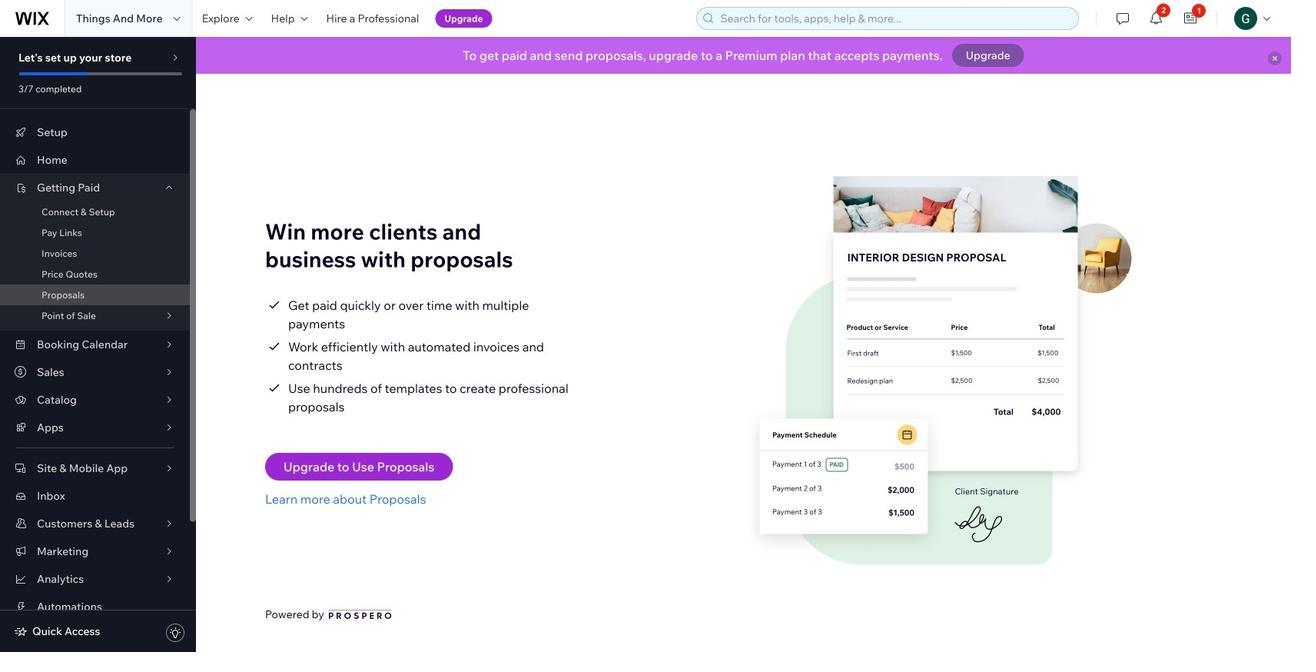 Task type: describe. For each thing, give the bounding box(es) containing it.
sidebar element
[[0, 37, 196, 652]]

Search for tools, apps, help & more... field
[[716, 8, 1074, 29]]



Task type: locate. For each thing, give the bounding box(es) containing it.
alert
[[196, 37, 1292, 74]]



